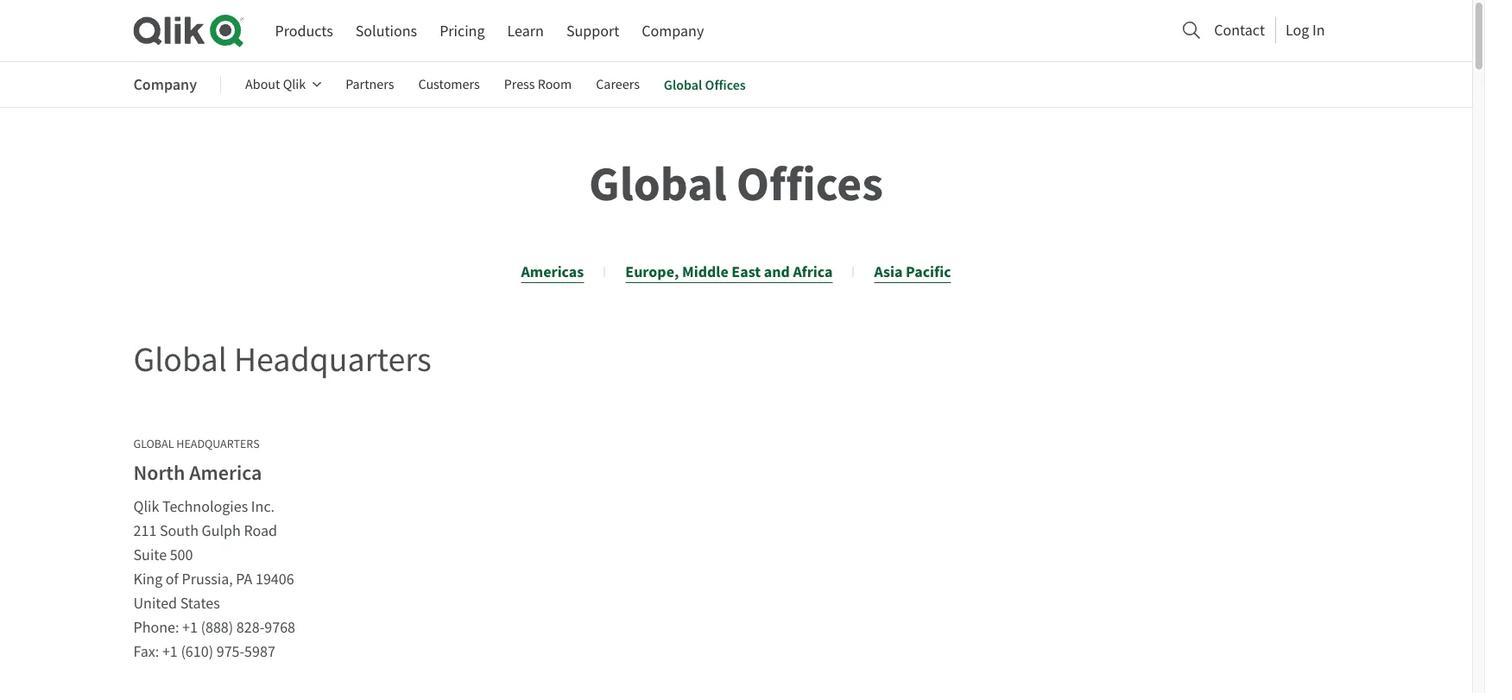 Task type: locate. For each thing, give the bounding box(es) containing it.
global
[[664, 76, 702, 94], [589, 152, 727, 216], [133, 338, 227, 382], [133, 436, 174, 452]]

1 vertical spatial company
[[133, 74, 197, 95]]

0 vertical spatial headquarters
[[234, 338, 432, 382]]

qlik
[[283, 76, 306, 93], [133, 497, 159, 517]]

contact
[[1214, 20, 1265, 40]]

customers link
[[418, 64, 480, 105]]

company
[[642, 21, 704, 41], [133, 74, 197, 95]]

0 vertical spatial global offices
[[664, 76, 746, 94]]

+1
[[182, 618, 198, 638], [162, 642, 178, 662]]

company up "global offices" link
[[642, 21, 704, 41]]

0 horizontal spatial qlik
[[133, 497, 159, 517]]

headquarters
[[234, 338, 432, 382], [176, 436, 260, 452]]

company inside qlik main element
[[642, 21, 704, 41]]

qlik inside qlik technologies inc. 211 south gulph road suite 500 king of prussia, pa 19406 united states phone: +1 (888) 828-9768 fax: +1 (610) 975-5987
[[133, 497, 159, 517]]

partners link
[[346, 64, 394, 105]]

asia
[[874, 262, 903, 282]]

about qlik link
[[245, 64, 321, 105]]

press room link
[[504, 64, 572, 105]]

0 vertical spatial qlik
[[283, 76, 306, 93]]

1 vertical spatial headquarters
[[176, 436, 260, 452]]

support
[[566, 21, 619, 41]]

press room
[[504, 76, 572, 93]]

(610)
[[181, 642, 213, 662]]

offices
[[705, 76, 746, 94], [736, 152, 884, 216]]

qlik main element
[[275, 14, 1339, 47]]

1 horizontal spatial qlik
[[283, 76, 306, 93]]

0 vertical spatial offices
[[705, 76, 746, 94]]

asia pacific
[[874, 262, 951, 282]]

americas
[[521, 262, 584, 282]]

global offices
[[664, 76, 746, 94], [589, 152, 884, 216]]

menu bar containing products
[[275, 15, 704, 47]]

go to the home page. image
[[133, 14, 244, 48]]

1 horizontal spatial +1
[[182, 618, 198, 638]]

0 vertical spatial +1
[[182, 618, 198, 638]]

south
[[160, 521, 199, 541]]

0 vertical spatial company
[[642, 21, 704, 41]]

1 horizontal spatial company
[[642, 21, 704, 41]]

headquarters for global headquarters north america
[[176, 436, 260, 452]]

africa
[[793, 262, 833, 282]]

qlik up 211
[[133, 497, 159, 517]]

about qlik
[[245, 76, 306, 93]]

global headquarters
[[133, 338, 432, 382]]

careers link
[[596, 64, 640, 105]]

europe,
[[625, 262, 679, 282]]

company for company menu bar in the top of the page
[[133, 74, 197, 95]]

+1 up (610)
[[182, 618, 198, 638]]

global offices link
[[664, 64, 746, 105]]

qlik right the about on the top of the page
[[283, 76, 306, 93]]

pricing
[[440, 21, 485, 41]]

support link
[[566, 15, 619, 47]]

products
[[275, 21, 333, 41]]

828-
[[236, 618, 264, 638]]

0 horizontal spatial company
[[133, 74, 197, 95]]

company link
[[642, 15, 704, 47]]

0 horizontal spatial +1
[[162, 642, 178, 662]]

1 vertical spatial offices
[[736, 152, 884, 216]]

1 vertical spatial qlik
[[133, 497, 159, 517]]

menu bar
[[275, 15, 704, 47]]

company inside menu bar
[[133, 74, 197, 95]]

offices inside company menu bar
[[705, 76, 746, 94]]

king
[[133, 570, 163, 589]]

+1 right fax: at bottom
[[162, 642, 178, 662]]

america
[[189, 459, 262, 487]]

europe, middle east and africa
[[625, 262, 833, 282]]

learn
[[507, 21, 544, 41]]

company menu bar
[[133, 64, 770, 105]]

5987
[[244, 642, 275, 662]]

partners
[[346, 76, 394, 93]]

customers
[[418, 76, 480, 93]]

company down go to the home page. image
[[133, 74, 197, 95]]

united
[[133, 594, 177, 614]]

1 vertical spatial global offices
[[589, 152, 884, 216]]

and
[[764, 262, 790, 282]]

products link
[[275, 15, 333, 47]]

headquarters inside global headquarters north america
[[176, 436, 260, 452]]



Task type: vqa. For each thing, say whether or not it's contained in the screenshot.
Support image
no



Task type: describe. For each thing, give the bounding box(es) containing it.
suite
[[133, 545, 167, 565]]

road
[[244, 521, 277, 541]]

pacific
[[906, 262, 951, 282]]

americas link
[[521, 262, 584, 283]]

room
[[538, 76, 572, 93]]

fax:
[[133, 642, 159, 662]]

states
[[180, 594, 220, 614]]

north
[[133, 459, 185, 487]]

of
[[166, 570, 179, 589]]

technologies
[[162, 497, 248, 517]]

9768
[[264, 618, 295, 638]]

inc.
[[251, 497, 275, 517]]

19406
[[256, 570, 294, 589]]

log
[[1286, 20, 1309, 40]]

1 vertical spatial +1
[[162, 642, 178, 662]]

pa
[[236, 570, 253, 589]]

middle
[[682, 262, 729, 282]]

qlik technologies inc. 211 south gulph road suite 500 king of prussia, pa 19406 united states phone: +1 (888) 828-9768 fax: +1 (610) 975-5987
[[133, 497, 295, 662]]

headquarters for global headquarters
[[234, 338, 432, 382]]

company for 'company' link
[[642, 21, 704, 41]]

menu bar inside qlik main element
[[275, 15, 704, 47]]

asia pacific link
[[874, 262, 951, 283]]

975-
[[217, 642, 245, 662]]

global inside global headquarters north america
[[133, 436, 174, 452]]

in
[[1313, 20, 1325, 40]]

log in
[[1286, 20, 1325, 40]]

solutions link
[[356, 15, 417, 47]]

phone:
[[133, 618, 179, 638]]

about
[[245, 76, 280, 93]]

(888)
[[201, 618, 233, 638]]

global offices inside company menu bar
[[664, 76, 746, 94]]

global headquarters north america
[[133, 436, 262, 487]]

careers
[[596, 76, 640, 93]]

global inside company menu bar
[[664, 76, 702, 94]]

east
[[732, 262, 761, 282]]

gulph
[[202, 521, 241, 541]]

prussia,
[[182, 570, 233, 589]]

solutions
[[356, 21, 417, 41]]

pricing link
[[440, 15, 485, 47]]

qlik inside company menu bar
[[283, 76, 306, 93]]

europe, middle east and africa link
[[625, 262, 833, 283]]

learn link
[[507, 15, 544, 47]]

contact link
[[1214, 15, 1265, 44]]

press
[[504, 76, 535, 93]]

211
[[133, 521, 157, 541]]

log in link
[[1286, 15, 1325, 44]]

500
[[170, 545, 193, 565]]



